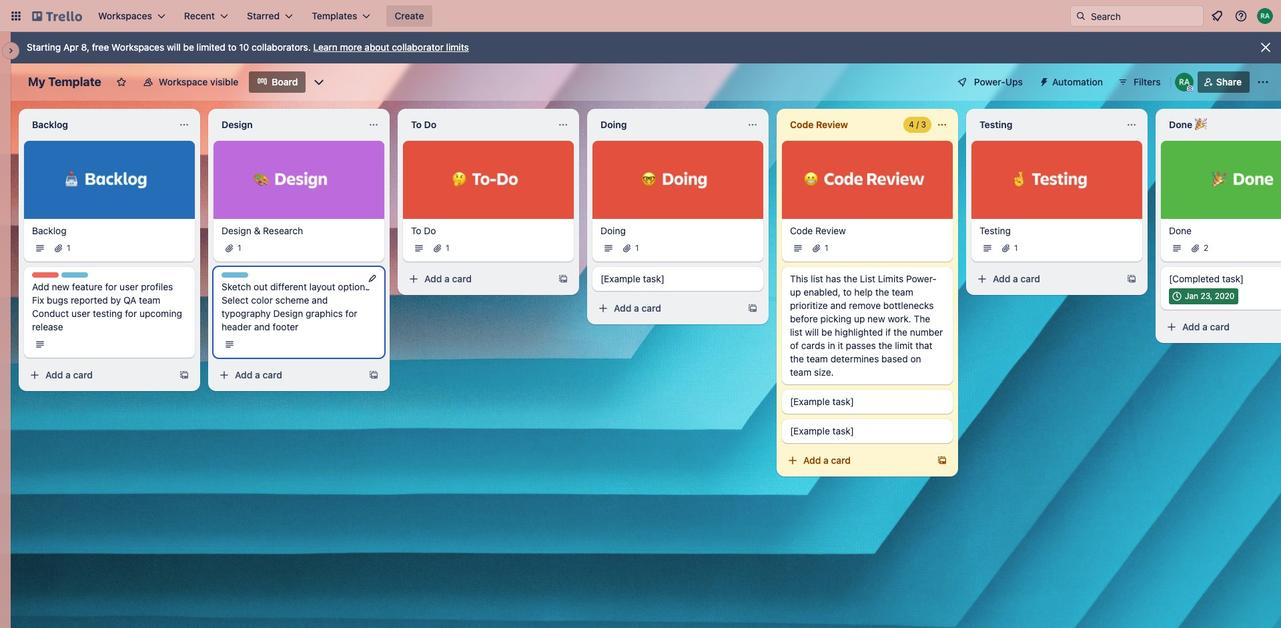 Task type: locate. For each thing, give the bounding box(es) containing it.
2 testing from the top
[[980, 225, 1012, 236]]

1 vertical spatial to do
[[411, 225, 436, 236]]

in
[[828, 340, 836, 351]]

1 doing from the top
[[601, 119, 627, 130]]

add a card button for backlog
[[24, 364, 171, 386]]

0 horizontal spatial user
[[71, 308, 90, 319]]

1 vertical spatial do
[[424, 225, 436, 236]]

a for code review
[[824, 454, 829, 466]]

will up cards
[[806, 326, 819, 338]]

Design text field
[[214, 114, 363, 136]]

done left 🎉
[[1170, 119, 1193, 130]]

add new feature for user profiles fix bugs reported by qa team conduct user testing for upcoming release link
[[32, 280, 187, 334]]

typography
[[222, 308, 271, 319]]

to left the 10
[[228, 41, 237, 53]]

1 vertical spatial doing
[[601, 225, 626, 236]]

and for sketch out different layout options select color scheme and typography design graphics for header and footer
[[254, 321, 270, 332]]

2 backlog from the top
[[32, 225, 67, 236]]

search image
[[1076, 11, 1087, 21]]

recent button
[[176, 5, 236, 27]]

list up of
[[791, 326, 803, 338]]

testing for testing text box
[[980, 119, 1013, 130]]

1 vertical spatial code
[[791, 225, 813, 236]]

2 vertical spatial [example task] link
[[791, 424, 945, 438]]

0 horizontal spatial to
[[228, 41, 237, 53]]

determines
[[831, 353, 880, 364]]

design left the &
[[222, 225, 252, 236]]

to left help
[[844, 286, 852, 298]]

edit card image
[[367, 273, 378, 283]]

create from template… image for code review
[[937, 455, 948, 466]]

code review inside text box
[[791, 119, 849, 130]]

add a card for code review
[[804, 454, 851, 466]]

a for design
[[255, 369, 260, 380]]

free
[[92, 41, 109, 53]]

workspaces down 'workspaces' dropdown button
[[112, 41, 164, 53]]

filters
[[1134, 76, 1162, 87]]

4 1 from the left
[[636, 243, 639, 253]]

power- left sm icon
[[975, 76, 1006, 87]]

open information menu image
[[1235, 9, 1249, 23]]

0 vertical spatial review
[[817, 119, 849, 130]]

[example for the bottom [example task] "link"
[[791, 425, 830, 436]]

0 vertical spatial to do
[[411, 119, 437, 130]]

qa
[[123, 294, 136, 306]]

2 horizontal spatial for
[[346, 308, 358, 319]]

1 vertical spatial to
[[844, 286, 852, 298]]

up
[[791, 286, 802, 298], [855, 313, 866, 324]]

doing inside text field
[[601, 119, 627, 130]]

code
[[791, 119, 814, 130], [791, 225, 813, 236]]

1 horizontal spatial new
[[868, 313, 886, 324]]

23,
[[1201, 291, 1213, 301]]

1 vertical spatial review
[[816, 225, 847, 236]]

jan 23, 2020
[[1186, 291, 1235, 301]]

color: red, title: none image
[[32, 272, 59, 277]]

doing for doing link
[[601, 225, 626, 236]]

board
[[272, 76, 298, 87]]

1 testing from the top
[[980, 119, 1013, 130]]

layout
[[310, 281, 336, 292]]

the right has
[[844, 273, 858, 284]]

will
[[167, 41, 181, 53], [806, 326, 819, 338]]

1 vertical spatial user
[[71, 308, 90, 319]]

0 vertical spatial workspaces
[[98, 10, 152, 21]]

0 vertical spatial [example
[[601, 273, 641, 284]]

1 done from the top
[[1170, 119, 1193, 130]]

Done 🎉 text field
[[1162, 114, 1282, 136]]

list
[[861, 273, 876, 284]]

1 code review from the top
[[791, 119, 849, 130]]

[example task] link
[[601, 272, 756, 285], [791, 395, 945, 408], [791, 424, 945, 438]]

Jan 23, 2020 checkbox
[[1170, 288, 1239, 304]]

for
[[105, 281, 117, 292], [125, 308, 137, 319], [346, 308, 358, 319]]

add
[[425, 273, 442, 284], [994, 273, 1011, 284], [32, 281, 49, 292], [614, 302, 632, 314], [1183, 321, 1201, 332], [45, 369, 63, 380], [235, 369, 253, 380], [804, 454, 822, 466]]

be up 'in'
[[822, 326, 833, 338]]

and down typography
[[254, 321, 270, 332]]

to
[[228, 41, 237, 53], [844, 286, 852, 298]]

Doing text field
[[593, 114, 742, 136]]

of
[[791, 340, 799, 351]]

add a card button for testing
[[972, 268, 1119, 290]]

starting apr 8, free workspaces will be limited to 10 collaborators. learn more about collaborator limits
[[27, 41, 469, 53]]

sketch out different layout options select color scheme and typography design graphics for header and footer link
[[222, 280, 377, 334]]

add a card
[[425, 273, 472, 284], [994, 273, 1041, 284], [614, 302, 662, 314], [1183, 321, 1230, 332], [45, 369, 93, 380], [235, 369, 282, 380], [804, 454, 851, 466]]

6 1 from the left
[[1015, 243, 1019, 253]]

workspaces up free
[[98, 10, 152, 21]]

design down visible on the top
[[222, 119, 253, 130]]

1 down testing link
[[1015, 243, 1019, 253]]

team down profiles
[[139, 294, 161, 306]]

do for the to do "text box"
[[424, 119, 437, 130]]

[example for top [example task] "link"
[[601, 273, 641, 284]]

review inside code review link
[[816, 225, 847, 236]]

do inside "text box"
[[424, 119, 437, 130]]

0 vertical spatial will
[[167, 41, 181, 53]]

0 vertical spatial create from template… image
[[748, 303, 758, 314]]

create from template… image down upcoming
[[179, 370, 190, 380]]

2 code review from the top
[[791, 225, 847, 236]]

1 vertical spatial testing
[[980, 225, 1012, 236]]

0 vertical spatial code review
[[791, 119, 849, 130]]

recent
[[184, 10, 215, 21]]

1 vertical spatial to
[[411, 225, 422, 236]]

1 down to do link
[[446, 243, 450, 253]]

0 horizontal spatial will
[[167, 41, 181, 53]]

picking
[[821, 313, 852, 324]]

testing
[[980, 119, 1013, 130], [980, 225, 1012, 236]]

templates button
[[304, 5, 379, 27]]

0 vertical spatial up
[[791, 286, 802, 298]]

starred
[[247, 10, 280, 21]]

0 vertical spatial power-
[[975, 76, 1006, 87]]

1 vertical spatial done
[[1170, 225, 1192, 236]]

card for design
[[263, 369, 282, 380]]

be inside this list has the list limits power- up enabled, to help the team prioritize and remove bottlenecks before picking up new work. the list will be highlighted if the number of cards in it passes the limit that the team determines based on team size.
[[822, 326, 833, 338]]

1 vertical spatial [example task]
[[791, 396, 855, 407]]

2 vertical spatial [example
[[791, 425, 830, 436]]

jan
[[1186, 291, 1199, 301]]

0 vertical spatial to
[[411, 119, 422, 130]]

card for code review
[[832, 454, 851, 466]]

1 code from the top
[[791, 119, 814, 130]]

1 for doing
[[636, 243, 639, 253]]

starting
[[27, 41, 61, 53]]

add a card button
[[403, 268, 550, 290], [972, 268, 1119, 290], [593, 298, 740, 319], [1162, 316, 1282, 338], [24, 364, 171, 386], [214, 364, 361, 386], [783, 450, 929, 471]]

create from template… image for doing
[[748, 303, 758, 314]]

done
[[1170, 119, 1193, 130], [1170, 225, 1192, 236]]

0 vertical spatial code
[[791, 119, 814, 130]]

power-ups
[[975, 76, 1024, 87]]

to do link
[[411, 224, 566, 237]]

help
[[855, 286, 873, 298]]

on
[[911, 353, 922, 364]]

design up the footer
[[273, 308, 303, 319]]

0 vertical spatial testing
[[980, 119, 1013, 130]]

done for done 🎉
[[1170, 119, 1193, 130]]

add a card button for to do
[[403, 268, 550, 290]]

1 up color: sky, title: none image on the left top of page
[[67, 243, 70, 253]]

design inside sketch out different layout options select color scheme and typography design graphics for header and footer
[[273, 308, 303, 319]]

2 horizontal spatial and
[[831, 300, 847, 311]]

1 backlog from the top
[[32, 119, 68, 130]]

0 vertical spatial do
[[424, 119, 437, 130]]

2 done from the top
[[1170, 225, 1192, 236]]

1 horizontal spatial power-
[[975, 76, 1006, 87]]

select
[[222, 294, 249, 306]]

1 horizontal spatial list
[[811, 273, 824, 284]]

create button
[[387, 5, 432, 27]]

card for doing
[[642, 302, 662, 314]]

do
[[424, 119, 437, 130], [424, 225, 436, 236]]

star or unstar board image
[[116, 77, 127, 87]]

power-
[[975, 76, 1006, 87], [907, 273, 937, 284]]

this list has the list limits power- up enabled, to help the team prioritize and remove bottlenecks before picking up new work. the list will be highlighted if the number of cards in it passes the limit that the team determines based on team size.
[[791, 273, 944, 378]]

1 vertical spatial power-
[[907, 273, 937, 284]]

[completed
[[1170, 273, 1221, 284]]

passes
[[846, 340, 877, 351]]

a for testing
[[1014, 273, 1019, 284]]

workspaces button
[[90, 5, 174, 27]]

0 horizontal spatial new
[[52, 281, 70, 292]]

code inside text box
[[791, 119, 814, 130]]

work.
[[888, 313, 912, 324]]

cards
[[802, 340, 826, 351]]

power- up bottlenecks
[[907, 273, 937, 284]]

1 for testing
[[1015, 243, 1019, 253]]

1 to do from the top
[[411, 119, 437, 130]]

0 vertical spatial backlog
[[32, 119, 68, 130]]

review
[[817, 119, 849, 130], [816, 225, 847, 236]]

create from template… image left before
[[748, 303, 758, 314]]

card for to do
[[452, 273, 472, 284]]

1 vertical spatial new
[[868, 313, 886, 324]]

1 down doing link
[[636, 243, 639, 253]]

that
[[916, 340, 933, 351]]

backlog down my
[[32, 119, 68, 130]]

1 horizontal spatial user
[[120, 281, 138, 292]]

up up highlighted
[[855, 313, 866, 324]]

and down layout
[[312, 294, 328, 306]]

color
[[251, 294, 273, 306]]

create from template… image
[[748, 303, 758, 314], [179, 370, 190, 380]]

user
[[120, 281, 138, 292], [71, 308, 90, 319]]

review for code review link
[[816, 225, 847, 236]]

1 horizontal spatial up
[[855, 313, 866, 324]]

testing inside text box
[[980, 119, 1013, 130]]

1 horizontal spatial create from template… image
[[748, 303, 758, 314]]

create from template… image for backlog
[[179, 370, 190, 380]]

0 vertical spatial design
[[222, 119, 253, 130]]

0 horizontal spatial power-
[[907, 273, 937, 284]]

[example
[[601, 273, 641, 284], [791, 396, 830, 407], [791, 425, 830, 436]]

1 1 from the left
[[67, 243, 70, 253]]

2 to do from the top
[[411, 225, 436, 236]]

backlog up color: red, title: none image
[[32, 225, 67, 236]]

show menu image
[[1257, 75, 1271, 89]]

color: sky, title: none image
[[61, 272, 88, 277]]

backlog for backlog text field
[[32, 119, 68, 130]]

list
[[811, 273, 824, 284], [791, 326, 803, 338]]

code for the code review text box
[[791, 119, 814, 130]]

add a card button for doing
[[593, 298, 740, 319]]

add a card for backlog
[[45, 369, 93, 380]]

1 vertical spatial code review
[[791, 225, 847, 236]]

card
[[452, 273, 472, 284], [1021, 273, 1041, 284], [642, 302, 662, 314], [1211, 321, 1230, 332], [73, 369, 93, 380], [263, 369, 282, 380], [832, 454, 851, 466]]

for inside sketch out different layout options select color scheme and typography design graphics for header and footer
[[346, 308, 358, 319]]

1 up color: sky, title: none icon
[[238, 243, 241, 253]]

1 vertical spatial design
[[222, 225, 252, 236]]

for down "options"
[[346, 308, 358, 319]]

footer
[[273, 321, 299, 332]]

0 horizontal spatial be
[[183, 41, 194, 53]]

up down the this
[[791, 286, 802, 298]]

to do inside to do link
[[411, 225, 436, 236]]

2 to from the top
[[411, 225, 422, 236]]

new down remove
[[868, 313, 886, 324]]

will inside this list has the list limits power- up enabled, to help the team prioritize and remove bottlenecks before picking up new work. the list will be highlighted if the number of cards in it passes the limit that the team determines based on team size.
[[806, 326, 819, 338]]

backlog inside text field
[[32, 119, 68, 130]]

card for backlog
[[73, 369, 93, 380]]

design for design
[[222, 119, 253, 130]]

this member is an admin of this board. image
[[1188, 85, 1194, 91]]

10
[[239, 41, 249, 53]]

add a card for testing
[[994, 273, 1041, 284]]

if
[[886, 326, 892, 338]]

2 vertical spatial design
[[273, 308, 303, 319]]

1 vertical spatial [example
[[791, 396, 830, 407]]

2 code from the top
[[791, 225, 813, 236]]

share button
[[1198, 71, 1251, 93]]

1 do from the top
[[424, 119, 437, 130]]

to inside this list has the list limits power- up enabled, to help the team prioritize and remove bottlenecks before picking up new work. the list will be highlighted if the number of cards in it passes the limit that the team determines based on team size.
[[844, 286, 852, 298]]

done up [completed
[[1170, 225, 1192, 236]]

add for doing
[[614, 302, 632, 314]]

1 up has
[[825, 243, 829, 253]]

new
[[52, 281, 70, 292], [868, 313, 886, 324]]

new up bugs
[[52, 281, 70, 292]]

1 horizontal spatial be
[[822, 326, 833, 338]]

doing
[[601, 119, 627, 130], [601, 225, 626, 236]]

a for doing
[[634, 302, 640, 314]]

0 horizontal spatial create from template… image
[[179, 370, 190, 380]]

add for code review
[[804, 454, 822, 466]]

create from template… image
[[558, 273, 569, 284], [1127, 273, 1138, 284], [369, 370, 379, 380], [937, 455, 948, 466]]

team down cards
[[807, 353, 829, 364]]

limited
[[197, 41, 226, 53]]

for down the qa
[[125, 308, 137, 319]]

new inside add new feature for user profiles fix bugs reported by qa team conduct user testing for upcoming release
[[52, 281, 70, 292]]

0 vertical spatial doing
[[601, 119, 627, 130]]

workspaces inside dropdown button
[[98, 10, 152, 21]]

3
[[922, 120, 927, 130]]

0 vertical spatial [example task]
[[601, 273, 665, 284]]

Code Review text field
[[783, 114, 904, 136]]

2 do from the top
[[424, 225, 436, 236]]

[example task] for the bottom [example task] "link"
[[791, 425, 855, 436]]

0 vertical spatial list
[[811, 273, 824, 284]]

0 vertical spatial new
[[52, 281, 70, 292]]

3 1 from the left
[[446, 243, 450, 253]]

templates
[[312, 10, 358, 21]]

before
[[791, 313, 818, 324]]

0 vertical spatial done
[[1170, 119, 1193, 130]]

5 1 from the left
[[825, 243, 829, 253]]

2 review from the top
[[816, 225, 847, 236]]

profiles
[[141, 281, 173, 292]]

1 to from the top
[[411, 119, 422, 130]]

user up the qa
[[120, 281, 138, 292]]

1 vertical spatial will
[[806, 326, 819, 338]]

and up picking on the right of the page
[[831, 300, 847, 311]]

0 horizontal spatial and
[[254, 321, 270, 332]]

done for done
[[1170, 225, 1192, 236]]

1 horizontal spatial will
[[806, 326, 819, 338]]

and inside this list has the list limits power- up enabled, to help the team prioritize and remove bottlenecks before picking up new work. the list will be highlighted if the number of cards in it passes the limit that the team determines based on team size.
[[831, 300, 847, 311]]

1 vertical spatial be
[[822, 326, 833, 338]]

0 vertical spatial be
[[183, 41, 194, 53]]

0 vertical spatial user
[[120, 281, 138, 292]]

2 vertical spatial [example task]
[[791, 425, 855, 436]]

will up workspace
[[167, 41, 181, 53]]

more
[[340, 41, 362, 53]]

1 horizontal spatial to
[[844, 286, 852, 298]]

Testing text field
[[972, 114, 1122, 136]]

a for backlog
[[65, 369, 71, 380]]

be left limited
[[183, 41, 194, 53]]

power- inside this list has the list limits power- up enabled, to help the team prioritize and remove bottlenecks before picking up new work. the list will be highlighted if the number of cards in it passes the limit that the team determines based on team size.
[[907, 273, 937, 284]]

ruby anderson (rubyanderson7) image
[[1258, 8, 1274, 24]]

my
[[28, 75, 45, 89]]

done inside text field
[[1170, 119, 1193, 130]]

to do inside the to do "text box"
[[411, 119, 437, 130]]

review inside the code review text box
[[817, 119, 849, 130]]

code for code review link
[[791, 225, 813, 236]]

create from template… image for testing
[[1127, 273, 1138, 284]]

to do for to do link
[[411, 225, 436, 236]]

1 vertical spatial list
[[791, 326, 803, 338]]

user down the reported at the top left
[[71, 308, 90, 319]]

create from template… image for to do
[[558, 273, 569, 284]]

the
[[844, 273, 858, 284], [876, 286, 890, 298], [894, 326, 908, 338], [879, 340, 893, 351], [791, 353, 804, 364]]

1 vertical spatial create from template… image
[[179, 370, 190, 380]]

to inside "text box"
[[411, 119, 422, 130]]

2 doing from the top
[[601, 225, 626, 236]]

4
[[910, 120, 915, 130]]

for up the by
[[105, 281, 117, 292]]

1 vertical spatial backlog
[[32, 225, 67, 236]]

to for the to do "text box"
[[411, 119, 422, 130]]

list up the enabled,
[[811, 273, 824, 284]]

add a card for design
[[235, 369, 282, 380]]

design inside text field
[[222, 119, 253, 130]]

1 review from the top
[[817, 119, 849, 130]]

design & research link
[[222, 224, 377, 237]]



Task type: vqa. For each thing, say whether or not it's contained in the screenshot.
rightmost the SHOW
no



Task type: describe. For each thing, give the bounding box(es) containing it.
add for design
[[235, 369, 253, 380]]

my template
[[28, 75, 101, 89]]

1 horizontal spatial and
[[312, 294, 328, 306]]

create from template… image for design
[[369, 370, 379, 380]]

add a card button for code review
[[783, 450, 929, 471]]

sketch out different layout options select color scheme and typography design graphics for header and footer
[[222, 281, 370, 332]]

card for testing
[[1021, 273, 1041, 284]]

do for to do link
[[424, 225, 436, 236]]

1 horizontal spatial for
[[125, 308, 137, 319]]

share
[[1217, 76, 1243, 87]]

board link
[[249, 71, 306, 93]]

doing for doing text field
[[601, 119, 627, 130]]

number
[[911, 326, 944, 338]]

learn more about collaborator limits link
[[314, 41, 469, 53]]

design & research
[[222, 225, 303, 236]]

2
[[1205, 243, 1209, 253]]

workspace
[[159, 76, 208, 87]]

2020
[[1216, 291, 1235, 301]]

add for to do
[[425, 273, 442, 284]]

add for testing
[[994, 273, 1011, 284]]

done 🎉
[[1170, 119, 1208, 130]]

1 vertical spatial up
[[855, 313, 866, 324]]

customize views image
[[313, 75, 326, 89]]

automation
[[1053, 76, 1104, 87]]

1 for code review
[[825, 243, 829, 253]]

backlog link
[[32, 224, 187, 237]]

limits
[[446, 41, 469, 53]]

learn
[[314, 41, 338, 53]]

options
[[338, 281, 370, 292]]

power- inside button
[[975, 76, 1006, 87]]

starred button
[[239, 5, 301, 27]]

remove
[[850, 300, 881, 311]]

and for this list has the list limits power- up enabled, to help the team prioritize and remove bottlenecks before picking up new work. the list will be highlighted if the number of cards in it passes the limit that the team determines based on team size.
[[831, 300, 847, 311]]

back to home image
[[32, 5, 82, 27]]

bugs
[[47, 294, 68, 306]]

conduct
[[32, 308, 69, 319]]

workspace visible button
[[135, 71, 247, 93]]

create
[[395, 10, 424, 21]]

collaborator
[[392, 41, 444, 53]]

scheme
[[276, 294, 309, 306]]

ruby anderson (rubyanderson7) image
[[1176, 73, 1194, 91]]

[example for the middle [example task] "link"
[[791, 396, 830, 407]]

upcoming
[[140, 308, 182, 319]]

[example task] for the middle [example task] "link"
[[791, 396, 855, 407]]

1 vertical spatial workspaces
[[112, 41, 164, 53]]

add inside add new feature for user profiles fix bugs reported by qa team conduct user testing for upcoming release
[[32, 281, 49, 292]]

1 vertical spatial [example task] link
[[791, 395, 945, 408]]

🎉
[[1196, 119, 1208, 130]]

reported
[[71, 294, 108, 306]]

based
[[882, 353, 909, 364]]

Search field
[[1087, 6, 1204, 26]]

0 notifications image
[[1210, 8, 1226, 24]]

header
[[222, 321, 252, 332]]

0 horizontal spatial up
[[791, 286, 802, 298]]

code review for code review link
[[791, 225, 847, 236]]

the down of
[[791, 353, 804, 364]]

the down limits
[[876, 286, 890, 298]]

[completed task]
[[1170, 273, 1245, 284]]

the down if
[[879, 340, 893, 351]]

Board name text field
[[21, 71, 108, 93]]

highlighted
[[835, 326, 884, 338]]

out
[[254, 281, 268, 292]]

by
[[111, 294, 121, 306]]

testing link
[[980, 224, 1135, 237]]

feature
[[72, 281, 103, 292]]

team up bottlenecks
[[892, 286, 914, 298]]

&
[[254, 225, 261, 236]]

0 horizontal spatial list
[[791, 326, 803, 338]]

about
[[365, 41, 390, 53]]

add for backlog
[[45, 369, 63, 380]]

sketch
[[222, 281, 251, 292]]

4 / 3
[[910, 120, 927, 130]]

new inside this list has the list limits power- up enabled, to help the team prioritize and remove bottlenecks before picking up new work. the list will be highlighted if the number of cards in it passes the limit that the team determines based on team size.
[[868, 313, 886, 324]]

visible
[[210, 76, 239, 87]]

backlog for backlog link
[[32, 225, 67, 236]]

done link
[[1170, 224, 1282, 237]]

workspace visible
[[159, 76, 239, 87]]

this
[[791, 273, 809, 284]]

a for to do
[[445, 273, 450, 284]]

2 1 from the left
[[238, 243, 241, 253]]

review for the code review text box
[[817, 119, 849, 130]]

Backlog text field
[[24, 114, 174, 136]]

0 vertical spatial to
[[228, 41, 237, 53]]

1 for backlog
[[67, 243, 70, 253]]

template
[[48, 75, 101, 89]]

bottlenecks
[[884, 300, 934, 311]]

code review for the code review text box
[[791, 119, 849, 130]]

prioritize
[[791, 300, 828, 311]]

filters button
[[1114, 71, 1166, 93]]

primary element
[[0, 0, 1282, 32]]

doing link
[[601, 224, 756, 237]]

color: sky, title: none image
[[222, 272, 248, 277]]

team left size.
[[791, 366, 812, 378]]

testing
[[93, 308, 122, 319]]

collaborators.
[[252, 41, 311, 53]]

to do for the to do "text box"
[[411, 119, 437, 130]]

automation button
[[1034, 71, 1112, 93]]

size.
[[815, 366, 834, 378]]

power-ups button
[[948, 71, 1032, 93]]

the right if
[[894, 326, 908, 338]]

different
[[270, 281, 307, 292]]

add a card for doing
[[614, 302, 662, 314]]

[example task] for top [example task] "link"
[[601, 273, 665, 284]]

[completed task] link
[[1170, 272, 1282, 285]]

add a card for to do
[[425, 273, 472, 284]]

the
[[914, 313, 931, 324]]

0 vertical spatial [example task] link
[[601, 272, 756, 285]]

limits
[[879, 273, 904, 284]]

graphics
[[306, 308, 343, 319]]

add a card button for design
[[214, 364, 361, 386]]

1 for to do
[[446, 243, 450, 253]]

to for to do link
[[411, 225, 422, 236]]

research
[[263, 225, 303, 236]]

0 horizontal spatial for
[[105, 281, 117, 292]]

sm image
[[1034, 71, 1053, 90]]

testing for testing link
[[980, 225, 1012, 236]]

this list has the list limits power- up enabled, to help the team prioritize and remove bottlenecks before picking up new work. the list will be highlighted if the number of cards in it passes the limit that the team determines based on team size. link
[[791, 272, 945, 379]]

team inside add new feature for user profiles fix bugs reported by qa team conduct user testing for upcoming release
[[139, 294, 161, 306]]

8,
[[81, 41, 89, 53]]

design for design & research
[[222, 225, 252, 236]]

To Do text field
[[403, 114, 553, 136]]



